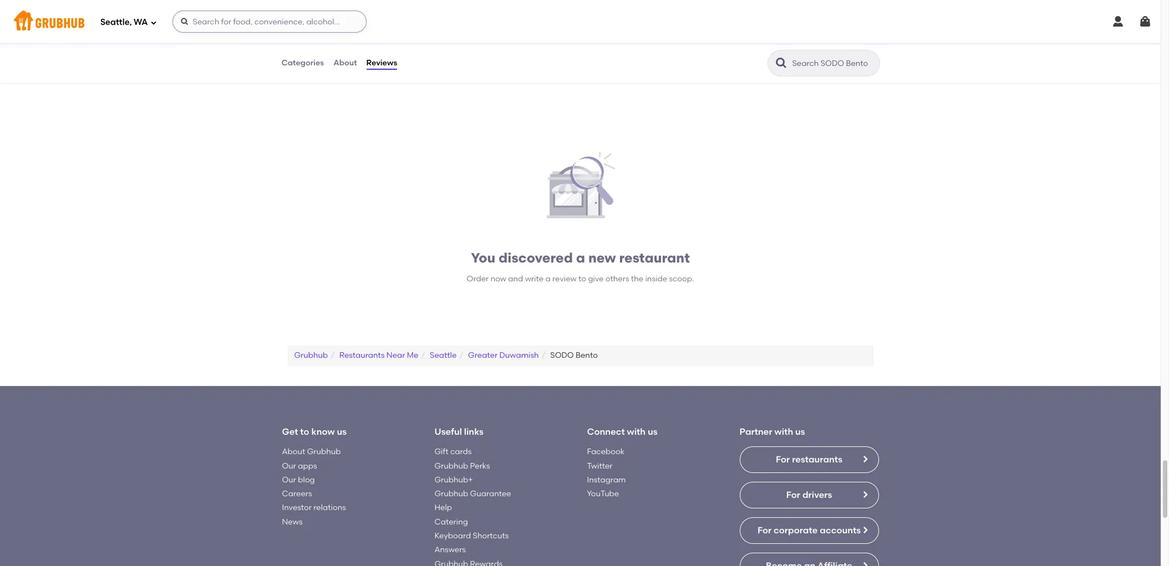 Task type: locate. For each thing, give the bounding box(es) containing it.
1 horizontal spatial us
[[648, 427, 658, 438]]

catering
[[435, 518, 468, 527]]

to right the get
[[300, 427, 309, 438]]

for restaurants
[[776, 455, 843, 466]]

keyboard shortcuts link
[[435, 532, 509, 542]]

min inside 30–45 min $4.49 delivery
[[715, 38, 727, 46]]

32 ratings
[[629, 50, 666, 59]]

about grubhub our apps our blog careers investor relations news
[[282, 448, 346, 527]]

1 horizontal spatial a
[[576, 250, 585, 266]]

1 horizontal spatial pizza
[[360, 9, 383, 20]]

our apps link
[[282, 462, 317, 471]]

grubhub down grubhub+ link
[[435, 490, 468, 499]]

1 with from the left
[[627, 427, 646, 438]]

1 vertical spatial about
[[282, 448, 305, 457]]

restaurants
[[792, 455, 843, 466]]

right image up "accounts"
[[861, 491, 870, 500]]

right image inside for restaurants link
[[861, 456, 870, 465]]

grubhub down know
[[307, 448, 341, 457]]

0 horizontal spatial us
[[337, 427, 347, 438]]

0 horizontal spatial a
[[546, 275, 551, 284]]

grubhub down gift cards link
[[435, 462, 468, 471]]

delivery inside the 25–40 min $1.49 delivery
[[512, 48, 537, 55]]

our
[[282, 462, 296, 471], [282, 476, 296, 485]]

0 horizontal spatial ratings
[[441, 50, 468, 59]]

our up our blog link
[[282, 462, 296, 471]]

greater duwamish link
[[468, 351, 539, 361]]

3 delivery from the left
[[711, 48, 736, 55]]

1 min from the left
[[318, 38, 330, 46]]

blog
[[298, 476, 315, 485]]

2 horizontal spatial ratings
[[838, 50, 864, 59]]

delivery right $1.49
[[512, 48, 537, 55]]

min inside 30–45 min $3.99 delivery
[[318, 38, 330, 46]]

grubhub perks link
[[435, 462, 490, 471]]

pizza right 'caesars'
[[360, 9, 383, 20]]

30–45 up $3.99
[[297, 38, 317, 46]]

ratings for 32 ratings
[[640, 50, 666, 59]]

scoop.
[[669, 275, 694, 284]]

guarantee
[[470, 490, 511, 499]]

instagram link
[[587, 476, 626, 485]]

for for for restaurants
[[776, 455, 790, 466]]

Search for food, convenience, alcohol... search field
[[172, 11, 366, 33]]

grubhub inside about grubhub our apps our blog careers investor relations news
[[307, 448, 341, 457]]

facebook link
[[587, 448, 625, 457]]

1 30–45 from the left
[[297, 38, 317, 46]]

2 horizontal spatial min
[[715, 38, 727, 46]]

0 vertical spatial for
[[776, 455, 790, 466]]

0 vertical spatial pizza
[[360, 9, 383, 20]]

us right know
[[337, 427, 347, 438]]

to left the give
[[579, 275, 586, 284]]

1 delivery from the left
[[315, 48, 340, 55]]

us
[[337, 427, 347, 438], [648, 427, 658, 438], [796, 427, 805, 438]]

0 horizontal spatial pizza
[[313, 24, 329, 32]]

ratings
[[441, 50, 468, 59], [640, 50, 666, 59], [838, 50, 864, 59]]

1 horizontal spatial to
[[579, 275, 586, 284]]

gift cards link
[[435, 448, 472, 457]]

restaurants near me
[[339, 351, 419, 361]]

investor
[[282, 504, 312, 513]]

1 vertical spatial our
[[282, 476, 296, 485]]

1 ratings from the left
[[441, 50, 468, 59]]

2 min from the left
[[516, 38, 528, 46]]

a right the write
[[546, 275, 551, 284]]

to
[[579, 275, 586, 284], [300, 427, 309, 438]]

2 ratings from the left
[[640, 50, 666, 59]]

drivers
[[803, 491, 832, 501]]

3 us from the left
[[796, 427, 805, 438]]

grubhub image
[[544, 150, 617, 223]]

for down the partner with us
[[776, 455, 790, 466]]

1 horizontal spatial 30–45
[[694, 38, 713, 46]]

0 vertical spatial right image
[[861, 456, 870, 465]]

grubhub left restaurants
[[294, 351, 328, 361]]

delivery inside 30–45 min $3.99 delivery
[[315, 48, 340, 55]]

useful
[[435, 427, 462, 438]]

min inside the 25–40 min $1.49 delivery
[[516, 38, 528, 46]]

1 vertical spatial for
[[786, 491, 801, 501]]

us for partner with us
[[796, 427, 805, 438]]

1 vertical spatial pizza
[[313, 24, 329, 32]]

3 ratings from the left
[[838, 50, 864, 59]]

delivery for 14 ratings
[[315, 48, 340, 55]]

us right "connect"
[[648, 427, 658, 438]]

delivery inside 30–45 min $4.49 delivery
[[711, 48, 736, 55]]

1 vertical spatial right image
[[861, 491, 870, 500]]

30–45 inside 30–45 min $4.49 delivery
[[694, 38, 713, 46]]

2 horizontal spatial us
[[796, 427, 805, 438]]

instagram
[[587, 476, 626, 485]]

ratings right 3
[[838, 50, 864, 59]]

0 horizontal spatial min
[[318, 38, 330, 46]]

14 ratings
[[432, 50, 468, 59]]

1 horizontal spatial with
[[775, 427, 793, 438]]

our up the careers
[[282, 476, 296, 485]]

the
[[631, 275, 644, 284]]

min for 3 ratings
[[715, 38, 727, 46]]

2 right image from the top
[[861, 491, 870, 500]]

$1.49
[[495, 48, 510, 55]]

seattle link
[[430, 351, 457, 361]]

reviews button
[[366, 43, 398, 83]]

investor relations link
[[282, 504, 346, 513]]

delivery right $4.49
[[711, 48, 736, 55]]

gift
[[435, 448, 449, 457]]

little
[[297, 9, 319, 20]]

2 vertical spatial right image
[[861, 527, 870, 536]]

1 horizontal spatial min
[[516, 38, 528, 46]]

ratings right 32
[[640, 50, 666, 59]]

right image
[[861, 456, 870, 465], [861, 491, 870, 500], [861, 527, 870, 536]]

svg image
[[1112, 15, 1125, 28], [1139, 15, 1152, 28], [180, 17, 189, 26], [150, 19, 157, 26]]

order now and write a review to give others the inside scoop.
[[467, 275, 694, 284]]

25–40 min $1.49 delivery
[[495, 38, 537, 55]]

about down 30–45 min $3.99 delivery
[[334, 58, 357, 68]]

youtube link
[[587, 490, 619, 499]]

accounts
[[820, 526, 861, 537]]

connect with us
[[587, 427, 658, 438]]

a
[[576, 250, 585, 266], [546, 275, 551, 284]]

delivery right $3.99
[[315, 48, 340, 55]]

3 right image from the top
[[861, 527, 870, 536]]

with right "connect"
[[627, 427, 646, 438]]

corporate
[[774, 526, 818, 537]]

sodo bento
[[551, 351, 598, 361]]

0 horizontal spatial with
[[627, 427, 646, 438]]

0 vertical spatial about
[[334, 58, 357, 68]]

about for about grubhub our apps our blog careers investor relations news
[[282, 448, 305, 457]]

about grubhub link
[[282, 448, 341, 457]]

for left the drivers
[[786, 491, 801, 501]]

1 horizontal spatial about
[[334, 58, 357, 68]]

2 our from the top
[[282, 476, 296, 485]]

with right the partner
[[775, 427, 793, 438]]

min for 32 ratings
[[516, 38, 528, 46]]

2 30–45 from the left
[[694, 38, 713, 46]]

with
[[627, 427, 646, 438], [775, 427, 793, 438]]

a up order now and write a review to give others the inside scoop.
[[576, 250, 585, 266]]

3 min from the left
[[715, 38, 727, 46]]

30–45 for 3 ratings
[[694, 38, 713, 46]]

delivery
[[315, 48, 340, 55], [512, 48, 537, 55], [711, 48, 736, 55]]

min
[[318, 38, 330, 46], [516, 38, 528, 46], [715, 38, 727, 46]]

0 horizontal spatial delivery
[[315, 48, 340, 55]]

1 horizontal spatial ratings
[[640, 50, 666, 59]]

2 horizontal spatial delivery
[[711, 48, 736, 55]]

for corporate accounts
[[758, 526, 861, 537]]

2 delivery from the left
[[512, 48, 537, 55]]

2 with from the left
[[775, 427, 793, 438]]

0 horizontal spatial 30–45
[[297, 38, 317, 46]]

30–45 up $4.49
[[694, 38, 713, 46]]

about up our apps link
[[282, 448, 305, 457]]

main navigation navigation
[[0, 0, 1161, 43]]

about inside about grubhub our apps our blog careers investor relations news
[[282, 448, 305, 457]]

caesars
[[321, 9, 358, 20]]

30–45 for 14 ratings
[[297, 38, 317, 46]]

0 vertical spatial our
[[282, 462, 296, 471]]

0 horizontal spatial to
[[300, 427, 309, 438]]

0 horizontal spatial about
[[282, 448, 305, 457]]

right image inside for corporate accounts link
[[861, 527, 870, 536]]

about inside button
[[334, 58, 357, 68]]

pizza
[[360, 9, 383, 20], [313, 24, 329, 32]]

seattle,
[[100, 17, 132, 27]]

$4.49
[[694, 48, 710, 55]]

right image for for restaurants
[[861, 456, 870, 465]]

right image inside for drivers link
[[861, 491, 870, 500]]

right image up right image
[[861, 527, 870, 536]]

pizza right subscription pass image
[[313, 24, 329, 32]]

order
[[467, 275, 489, 284]]

ratings right the 14
[[441, 50, 468, 59]]

star icon image
[[423, 37, 432, 46], [432, 37, 441, 46], [441, 37, 450, 46], [450, 37, 459, 46], [450, 37, 459, 46], [459, 37, 468, 46], [621, 37, 630, 46], [630, 37, 639, 46], [639, 37, 648, 46], [648, 37, 657, 46], [648, 37, 657, 46], [657, 37, 666, 46], [820, 37, 829, 46], [829, 37, 837, 46], [837, 37, 846, 46], [846, 37, 855, 46], [846, 37, 855, 46], [855, 37, 864, 46]]

categories button
[[281, 43, 325, 83]]

us up for restaurants
[[796, 427, 805, 438]]

25–40
[[495, 38, 515, 46]]

grubhub
[[294, 351, 328, 361], [307, 448, 341, 457], [435, 462, 468, 471], [435, 490, 468, 499]]

subscription pass image
[[297, 24, 308, 33]]

2 us from the left
[[648, 427, 658, 438]]

2 vertical spatial for
[[758, 526, 772, 537]]

shortcuts
[[473, 532, 509, 542]]

1 right image from the top
[[861, 456, 870, 465]]

for left corporate
[[758, 526, 772, 537]]

for
[[776, 455, 790, 466], [786, 491, 801, 501], [758, 526, 772, 537]]

1 horizontal spatial delivery
[[512, 48, 537, 55]]

seattle
[[430, 351, 457, 361]]

3
[[831, 50, 836, 59]]

grubhub+ link
[[435, 476, 473, 485]]

little caesars pizza
[[297, 9, 383, 20]]

30–45 inside 30–45 min $3.99 delivery
[[297, 38, 317, 46]]

right image right restaurants
[[861, 456, 870, 465]]



Task type: describe. For each thing, give the bounding box(es) containing it.
keyboard
[[435, 532, 471, 542]]

our blog link
[[282, 476, 315, 485]]

right image for for drivers
[[861, 491, 870, 500]]

partner
[[740, 427, 773, 438]]

get to know us
[[282, 427, 347, 438]]

0 vertical spatial a
[[576, 250, 585, 266]]

near
[[387, 351, 405, 361]]

catering link
[[435, 518, 468, 527]]

about for about
[[334, 58, 357, 68]]

us for connect with us
[[648, 427, 658, 438]]

ratings for 3 ratings
[[838, 50, 864, 59]]

greater duwamish
[[468, 351, 539, 361]]

search icon image
[[775, 57, 788, 70]]

grubhub link
[[294, 351, 328, 361]]

3 ratings
[[831, 50, 864, 59]]

sodo
[[551, 351, 574, 361]]

useful links
[[435, 427, 484, 438]]

news
[[282, 518, 303, 527]]

categories
[[282, 58, 324, 68]]

and
[[508, 275, 523, 284]]

give
[[588, 275, 604, 284]]

32
[[629, 50, 638, 59]]

review
[[553, 275, 577, 284]]

me
[[407, 351, 419, 361]]

for for for corporate accounts
[[758, 526, 772, 537]]

duwamish
[[500, 351, 539, 361]]

30–45 min $4.49 delivery
[[694, 38, 736, 55]]

1 vertical spatial a
[[546, 275, 551, 284]]

twitter
[[587, 462, 613, 471]]

youtube
[[587, 490, 619, 499]]

partner with us
[[740, 427, 805, 438]]

connect
[[587, 427, 625, 438]]

others
[[606, 275, 629, 284]]

help link
[[435, 504, 452, 513]]

with for connect
[[627, 427, 646, 438]]

careers link
[[282, 490, 312, 499]]

greater
[[468, 351, 498, 361]]

you discovered a new restaurant
[[471, 250, 690, 266]]

know
[[312, 427, 335, 438]]

answers
[[435, 546, 466, 556]]

reviews
[[366, 58, 397, 68]]

1 us from the left
[[337, 427, 347, 438]]

links
[[464, 427, 484, 438]]

delivery for 32 ratings
[[512, 48, 537, 55]]

get
[[282, 427, 298, 438]]

for for for drivers
[[786, 491, 801, 501]]

cards
[[450, 448, 472, 457]]

relations
[[314, 504, 346, 513]]

delivery for 3 ratings
[[711, 48, 736, 55]]

$3.99
[[297, 48, 313, 55]]

wa
[[134, 17, 148, 27]]

facebook twitter instagram youtube
[[587, 448, 626, 499]]

right image
[[861, 562, 870, 567]]

news link
[[282, 518, 303, 527]]

0 vertical spatial to
[[579, 275, 586, 284]]

restaurant
[[619, 250, 690, 266]]

bento
[[576, 351, 598, 361]]

1 vertical spatial to
[[300, 427, 309, 438]]

1 our from the top
[[282, 462, 296, 471]]

apps
[[298, 462, 317, 471]]

30–45 min $3.99 delivery
[[297, 38, 340, 55]]

discovered
[[499, 250, 573, 266]]

twitter link
[[587, 462, 613, 471]]

new
[[589, 250, 616, 266]]

you
[[471, 250, 496, 266]]

with for partner
[[775, 427, 793, 438]]

min for 14 ratings
[[318, 38, 330, 46]]

seattle, wa
[[100, 17, 148, 27]]

grubhub guarantee link
[[435, 490, 511, 499]]

right image for for corporate accounts
[[861, 527, 870, 536]]

inside
[[645, 275, 667, 284]]

restaurants near me link
[[339, 351, 419, 361]]

help
[[435, 504, 452, 513]]

about button
[[333, 43, 358, 83]]

Search SODO Bento search field
[[791, 58, 876, 69]]

for drivers
[[786, 491, 832, 501]]

little caesars pizza link
[[297, 9, 468, 21]]

now
[[491, 275, 507, 284]]

for drivers link
[[740, 483, 879, 509]]

perks
[[470, 462, 490, 471]]

ratings for 14 ratings
[[441, 50, 468, 59]]

14
[[432, 50, 440, 59]]

careers
[[282, 490, 312, 499]]

for corporate accounts link
[[740, 518, 879, 545]]

grubhub+
[[435, 476, 473, 485]]

write
[[525, 275, 544, 284]]

facebook
[[587, 448, 625, 457]]

answers link
[[435, 546, 466, 556]]

restaurants
[[339, 351, 385, 361]]



Task type: vqa. For each thing, say whether or not it's contained in the screenshot.
leftmost of
no



